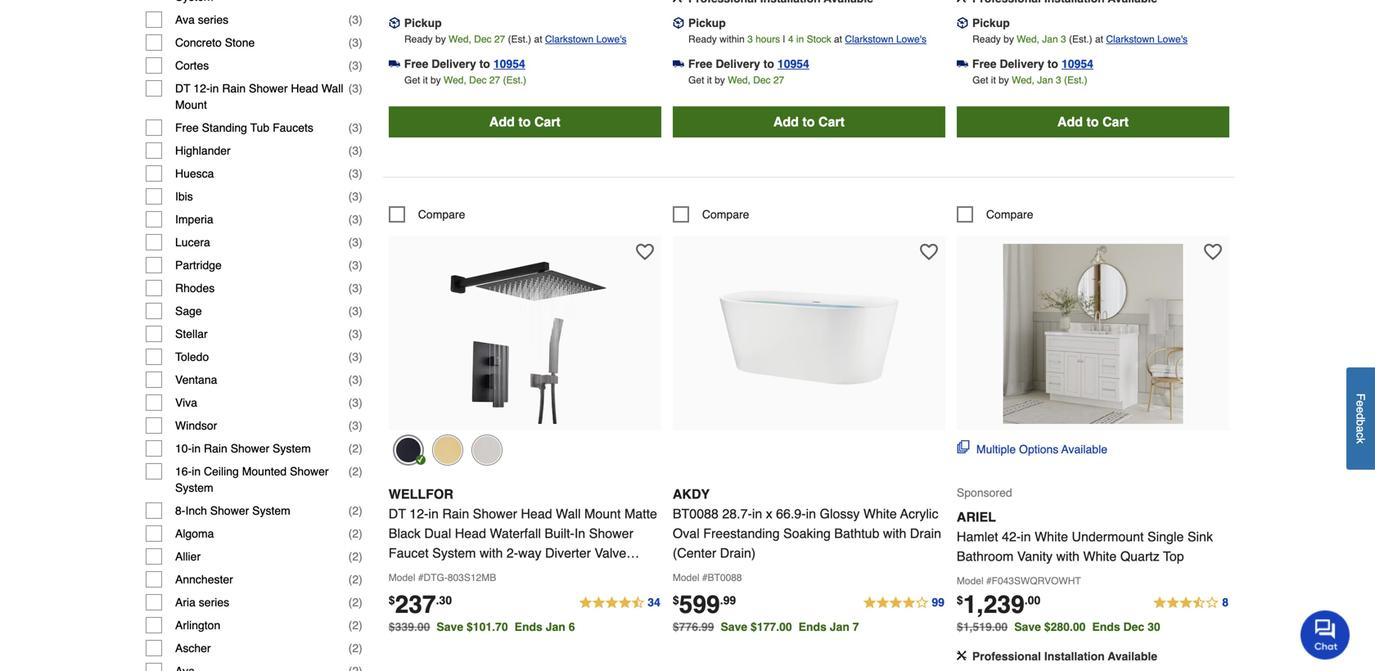 Task type: vqa. For each thing, say whether or not it's contained in the screenshot.


Task type: locate. For each thing, give the bounding box(es) containing it.
) for concreto stone
[[359, 36, 363, 49]]

0 horizontal spatial available
[[1062, 443, 1108, 456]]

3 add to cart from the left
[[1058, 114, 1129, 129]]

1 compare from the left
[[418, 208, 465, 221]]

delivery for 3 hours
[[716, 57, 760, 70]]

( inside the "dt 12-in rain shower head wall mount ( 3 )"
[[349, 82, 352, 95]]

ariel hamlet 42-in white undermount single sink bathroom vanity with white quartz top
[[957, 510, 1213, 564]]

( for stellar
[[349, 328, 352, 341]]

3 for partridge
[[352, 259, 359, 272]]

jan up get it by wed, jan 3 (est.)
[[1042, 33, 1058, 45]]

windsor
[[175, 419, 217, 432]]

system down 16-
[[175, 481, 213, 495]]

ready up get it by wed, jan 3 (est.)
[[973, 33, 1001, 45]]

dt
[[175, 82, 190, 95], [389, 506, 406, 521]]

5 ( 3 ) from the top
[[349, 144, 363, 157]]

concreto stone
[[175, 36, 255, 49]]

0 horizontal spatial 12-
[[193, 82, 210, 95]]

10954 down ready by wed, jan 3 (est.) at clarkstown lowe's at the top right of page
[[1062, 57, 1094, 70]]

free delivery to 10954 up get it by wed, dec 27 (est.)
[[404, 57, 525, 70]]

18 ( from the top
[[349, 419, 352, 432]]

2 vertical spatial white
[[1083, 549, 1117, 564]]

shower up mounted
[[231, 442, 270, 455]]

0 horizontal spatial add to cart button
[[389, 106, 661, 137]]

0 horizontal spatial wall
[[322, 82, 343, 95]]

24 ( from the top
[[349, 573, 352, 586]]

black
[[389, 526, 421, 541]]

2 heart outline image from the left
[[920, 243, 938, 261]]

free delivery to 10954 up get it by wed, jan 3 (est.)
[[973, 57, 1094, 70]]

0 vertical spatial assembly image
[[957, 0, 967, 2]]

5 ( 2 ) from the top
[[349, 550, 363, 563]]

2 for allier
[[352, 550, 359, 563]]

in inside the "dt 12-in rain shower head wall mount ( 3 )"
[[210, 82, 219, 95]]

model down (center
[[673, 572, 700, 584]]

3 ) from the top
[[359, 59, 363, 72]]

wed, down within
[[728, 74, 751, 86]]

1 vertical spatial series
[[199, 596, 229, 609]]

0 horizontal spatial #
[[418, 572, 424, 584]]

add down get it by wed, dec 27 (est.)
[[489, 114, 515, 129]]

free delivery to 10954 for jan
[[973, 57, 1094, 70]]

20 ( from the top
[[349, 465, 352, 478]]

10954
[[494, 57, 525, 70], [778, 57, 810, 70], [1062, 57, 1094, 70]]

4 ( from the top
[[349, 82, 352, 95]]

2 horizontal spatial cart
[[1103, 114, 1129, 129]]

rhodes
[[175, 282, 215, 295]]

shower
[[249, 82, 288, 95], [231, 442, 270, 455], [290, 465, 329, 478], [210, 504, 249, 517], [473, 506, 517, 521], [589, 526, 634, 541]]

dec up get it by wed, dec 27 (est.)
[[474, 33, 492, 45]]

wellfor
[[389, 487, 453, 502]]

0 horizontal spatial model
[[389, 572, 415, 584]]

21 ) from the top
[[359, 504, 363, 517]]

( 3 ) for lucera
[[349, 236, 363, 249]]

42-
[[1002, 529, 1021, 544]]

( for rhodes
[[349, 282, 352, 295]]

10 ) from the top
[[359, 236, 363, 249]]

27 ) from the top
[[359, 642, 363, 655]]

) for toledo
[[359, 350, 363, 364]]

$ up $339.00
[[389, 594, 395, 607]]

27 down |
[[774, 74, 785, 86]]

1 horizontal spatial pickup
[[688, 16, 726, 29]]

1 ends from the left
[[515, 620, 543, 634]]

14 ( 3 ) from the top
[[349, 350, 363, 364]]

4.5 stars image
[[578, 593, 661, 613]]

21 ( from the top
[[349, 504, 352, 517]]

huesca
[[175, 167, 214, 180]]

free delivery to 10954 up get it by wed, dec 27
[[688, 57, 810, 70]]

0 vertical spatial 12-
[[193, 82, 210, 95]]

3 for ventana
[[352, 373, 359, 386]]

14 ) from the top
[[359, 328, 363, 341]]

( for allier
[[349, 550, 352, 563]]

5 ) from the top
[[359, 121, 363, 134]]

12- down cortes
[[193, 82, 210, 95]]

2 add from the left
[[774, 114, 799, 129]]

ends right $101.70
[[515, 620, 543, 634]]

3 ( 2 ) from the top
[[349, 504, 363, 517]]

8 ) from the top
[[359, 190, 363, 203]]

pickup
[[404, 16, 442, 29], [688, 16, 726, 29], [973, 16, 1010, 29]]

head right the dual
[[455, 526, 486, 541]]

1 horizontal spatial 12-
[[410, 506, 429, 521]]

2 $ from the left
[[673, 594, 679, 607]]

2 for algoma
[[352, 527, 359, 540]]

2 pickup image from the left
[[673, 17, 684, 29]]

1 horizontal spatial save
[[721, 620, 748, 634]]

6 ( from the top
[[349, 144, 352, 157]]

save down .00
[[1015, 620, 1041, 634]]

2 vertical spatial rain
[[442, 506, 469, 521]]

) for free standing tub faucets
[[359, 121, 363, 134]]

3 compare from the left
[[987, 208, 1034, 221]]

26 ( from the top
[[349, 619, 352, 632]]

1 vertical spatial 12-
[[410, 506, 429, 521]]

pickup image
[[389, 17, 400, 29], [673, 17, 684, 29], [957, 17, 968, 29]]

14 ( from the top
[[349, 328, 352, 341]]

with right vanity
[[1057, 549, 1080, 564]]

9 ( from the top
[[349, 213, 352, 226]]

get for get it by wed, dec 27 (est.)
[[404, 74, 420, 86]]

1 horizontal spatial model
[[673, 572, 700, 584]]

sink
[[1188, 529, 1213, 544]]

6 2 from the top
[[352, 573, 359, 586]]

add to cart for 1st add to cart button from the left
[[489, 114, 561, 129]]

2 horizontal spatial add
[[1058, 114, 1083, 129]]

head inside the "dt 12-in rain shower head wall mount ( 3 )"
[[291, 82, 318, 95]]

5005788181 element
[[957, 206, 1034, 223]]

brushed gold image
[[432, 435, 463, 466]]

1 horizontal spatial it
[[707, 74, 712, 86]]

2 ready from the left
[[689, 33, 717, 45]]

) for stellar
[[359, 328, 363, 341]]

( 2 ) for aria series
[[349, 596, 363, 609]]

save for 237
[[437, 620, 463, 634]]

1 10954 from the left
[[494, 57, 525, 70]]

mount inside wellfor dt 12-in rain shower head wall mount matte black dual head waterfall built-in shower faucet system with 2-way diverter valve included model # dtg-803s12mb
[[585, 506, 621, 521]]

3 for stellar
[[352, 328, 359, 341]]

23 ( from the top
[[349, 550, 352, 563]]

# up $ 237 .30
[[418, 572, 424, 584]]

$776.99
[[673, 620, 714, 634]]

available down ends dec 30 element
[[1108, 650, 1158, 663]]

0 horizontal spatial mount
[[175, 98, 207, 111]]

( 3 ) for stellar
[[349, 328, 363, 341]]

1 vertical spatial available
[[1108, 650, 1158, 663]]

1 horizontal spatial $
[[673, 594, 679, 607]]

0 horizontal spatial white
[[864, 506, 897, 521]]

) for ava series
[[359, 13, 363, 26]]

) for cortes
[[359, 59, 363, 72]]

assembly image
[[673, 0, 683, 2]]

8 2 from the top
[[352, 619, 359, 632]]

3 for imperia
[[352, 213, 359, 226]]

# up actual price $599.99 element
[[702, 572, 708, 584]]

white inside akdy bt0088 28.7-in x 66.9-in glossy white acrylic oval freestanding soaking bathtub with drain (center drain)
[[864, 506, 897, 521]]

( 3 ) for imperia
[[349, 213, 363, 226]]

9 2 from the top
[[352, 642, 359, 655]]

wellfor dt 12-in rain shower head wall mount matte black dual head waterfall built-in shower faucet system with 2-way diverter valve included image
[[435, 244, 615, 424]]

( for arlington
[[349, 619, 352, 632]]

25 ) from the top
[[359, 596, 363, 609]]

3 at from the left
[[1095, 33, 1104, 45]]

free
[[404, 57, 429, 70], [688, 57, 713, 70], [973, 57, 997, 70], [175, 121, 199, 134]]

( for toledo
[[349, 350, 352, 364]]

27 for get it by wed, dec 27 (est.)
[[489, 74, 500, 86]]

get it by wed, dec 27 (est.)
[[404, 74, 527, 86]]

0 horizontal spatial pickup image
[[389, 17, 400, 29]]

12 ( 3 ) from the top
[[349, 305, 363, 318]]

free up get it by wed, jan 3 (est.)
[[973, 57, 997, 70]]

0 horizontal spatial truck filled image
[[673, 58, 684, 70]]

2 horizontal spatial 10954 button
[[1062, 56, 1094, 72]]

1 horizontal spatial mount
[[585, 506, 621, 521]]

1 vertical spatial wall
[[556, 506, 581, 521]]

1 vertical spatial mount
[[585, 506, 621, 521]]

2 ( 2 ) from the top
[[349, 465, 363, 478]]

compare
[[418, 208, 465, 221], [702, 208, 750, 221], [987, 208, 1034, 221]]

22 ( from the top
[[349, 527, 352, 540]]

( 2 ) for 16-in ceiling mounted shower system
[[349, 465, 363, 478]]

( 2 ) for 10-in rain shower system
[[349, 442, 363, 455]]

1 add from the left
[[489, 114, 515, 129]]

17 ( from the top
[[349, 396, 352, 409]]

# up 1,239
[[987, 575, 992, 587]]

quartz
[[1121, 549, 1160, 564]]

professional
[[973, 650, 1041, 663]]

by
[[436, 33, 446, 45], [1004, 33, 1014, 45], [431, 74, 441, 86], [715, 74, 725, 86], [999, 74, 1009, 86]]

10954 down ready by wed, dec 27 (est.) at clarkstown lowe's
[[494, 57, 525, 70]]

save down .30
[[437, 620, 463, 634]]

dec down the hours
[[753, 74, 771, 86]]

0 horizontal spatial ends
[[515, 620, 543, 634]]

3 10954 button from the left
[[1062, 56, 1094, 72]]

in inside ariel hamlet 42-in white undermount single sink bathroom vanity with white quartz top
[[1021, 529, 1031, 544]]

drain
[[910, 526, 942, 541]]

delivery for wed, dec 27
[[432, 57, 476, 70]]

1 $ from the left
[[389, 594, 395, 607]]

partridge
[[175, 259, 222, 272]]

delivery up get it by wed, jan 3 (est.)
[[1000, 57, 1045, 70]]

ends right $177.00
[[799, 620, 827, 634]]

26 ) from the top
[[359, 619, 363, 632]]

0 horizontal spatial 10954
[[494, 57, 525, 70]]

24 ) from the top
[[359, 573, 363, 586]]

in up "soaking"
[[806, 506, 816, 521]]

compare inside 5005788181 element
[[987, 208, 1034, 221]]

1 horizontal spatial lowe's
[[896, 33, 927, 45]]

0 horizontal spatial clarkstown
[[545, 33, 594, 45]]

ends jan 7 element
[[799, 620, 866, 634]]

dec left 30
[[1124, 620, 1145, 634]]

1 horizontal spatial add to cart button
[[673, 106, 946, 137]]

1 horizontal spatial #
[[702, 572, 708, 584]]

2 horizontal spatial ready
[[973, 33, 1001, 45]]

1 horizontal spatial clarkstown
[[845, 33, 894, 45]]

1 vertical spatial assembly image
[[957, 651, 967, 661]]

6
[[569, 620, 575, 634]]

4 ( 2 ) from the top
[[349, 527, 363, 540]]

0 horizontal spatial pickup
[[404, 16, 442, 29]]

0 vertical spatial available
[[1062, 443, 1108, 456]]

3 get from the left
[[973, 74, 989, 86]]

delivery for wed, jan 3
[[1000, 57, 1045, 70]]

heart outline image
[[636, 243, 654, 261], [920, 243, 938, 261], [1204, 243, 1222, 261]]

16 ( 3 ) from the top
[[349, 396, 363, 409]]

30
[[1148, 620, 1161, 634]]

in up the dual
[[429, 506, 439, 521]]

( 3 ) for sage
[[349, 305, 363, 318]]

27 down ready by wed, dec 27 (est.) at clarkstown lowe's
[[489, 74, 500, 86]]

highlander
[[175, 144, 231, 157]]

ready for ready by wed, dec 27 (est.) at clarkstown lowe's
[[404, 33, 433, 45]]

e up d
[[1355, 401, 1368, 407]]

model down bathroom
[[957, 575, 984, 587]]

in down windsor
[[192, 442, 201, 455]]

$ 1,239 .00
[[957, 591, 1041, 619]]

7 2 from the top
[[352, 596, 359, 609]]

3 inside the "dt 12-in rain shower head wall mount ( 3 )"
[[352, 82, 359, 95]]

e up b
[[1355, 407, 1368, 413]]

$776.99 save $177.00 ends jan 7
[[673, 620, 859, 634]]

10-
[[175, 442, 192, 455]]

0 horizontal spatial 10954 button
[[494, 56, 525, 72]]

delivery up get it by wed, dec 27
[[716, 57, 760, 70]]

803s12mb
[[448, 572, 496, 584]]

0 horizontal spatial add
[[489, 114, 515, 129]]

shower up the waterfall
[[473, 506, 517, 521]]

8 ( 3 ) from the top
[[349, 213, 363, 226]]

annchester
[[175, 573, 233, 586]]

1 horizontal spatial heart outline image
[[920, 243, 938, 261]]

( 3 ) for partridge
[[349, 259, 363, 272]]

compare inside 5013064701 element
[[418, 208, 465, 221]]

20 ) from the top
[[359, 465, 363, 478]]

ends
[[515, 620, 543, 634], [799, 620, 827, 634], [1093, 620, 1121, 634]]

1 save from the left
[[437, 620, 463, 634]]

series down annchester
[[199, 596, 229, 609]]

dt up the "black"
[[389, 506, 406, 521]]

at for get it by wed, jan 3 (est.)
[[1095, 33, 1104, 45]]

( for ava series
[[349, 13, 352, 26]]

3 $ from the left
[[957, 594, 963, 607]]

0 horizontal spatial save
[[437, 620, 463, 634]]

3 pickup image from the left
[[957, 17, 968, 29]]

# inside wellfor dt 12-in rain shower head wall mount matte black dual head waterfall built-in shower faucet system with 2-way diverter valve included model # dtg-803s12mb
[[418, 572, 424, 584]]

in up vanity
[[1021, 529, 1031, 544]]

wed, down ready by wed, dec 27 (est.) at clarkstown lowe's
[[444, 74, 467, 86]]

3 10954 from the left
[[1062, 57, 1094, 70]]

( for highlander
[[349, 144, 352, 157]]

10954 button down 4
[[778, 56, 810, 72]]

actual price $1,239.00 element
[[957, 591, 1041, 619]]

17 ) from the top
[[359, 396, 363, 409]]

rain up the standing
[[222, 82, 246, 95]]

1 horizontal spatial at
[[834, 33, 842, 45]]

model for model # bt0088
[[673, 572, 700, 584]]

0 vertical spatial head
[[291, 82, 318, 95]]

jan down ready by wed, jan 3 (est.) at clarkstown lowe's at the top right of page
[[1038, 74, 1053, 86]]

akdy bt0088 28.7-in x 66.9-in glossy white acrylic oval freestanding soaking bathtub with drain (center drain)
[[673, 487, 942, 561]]

( for imperia
[[349, 213, 352, 226]]

13 ( from the top
[[349, 305, 352, 318]]

3 for rhodes
[[352, 282, 359, 295]]

e
[[1355, 401, 1368, 407], [1355, 407, 1368, 413]]

get for get it by wed, jan 3 (est.)
[[973, 74, 989, 86]]

within
[[720, 33, 745, 45]]

1 horizontal spatial cart
[[819, 114, 845, 129]]

7 ( 2 ) from the top
[[349, 596, 363, 609]]

ends right $280.00
[[1093, 620, 1121, 634]]

truck filled image
[[673, 58, 684, 70], [957, 58, 968, 70]]

2 horizontal spatial at
[[1095, 33, 1104, 45]]

1 horizontal spatial with
[[883, 526, 907, 541]]

2 horizontal spatial heart outline image
[[1204, 243, 1222, 261]]

3 clarkstown lowe's button from the left
[[1106, 31, 1188, 47]]

1 ( 2 ) from the top
[[349, 442, 363, 455]]

99 button
[[862, 593, 946, 613]]

27 ( from the top
[[349, 642, 352, 655]]

1 2 from the top
[[352, 442, 359, 455]]

0 horizontal spatial heart outline image
[[636, 243, 654, 261]]

( for cortes
[[349, 59, 352, 72]]

shower up tub
[[249, 82, 288, 95]]

save for 1,239
[[1015, 620, 1041, 634]]

1 ( 3 ) from the top
[[349, 13, 363, 26]]

savings save $177.00 element
[[721, 620, 866, 634]]

ends dec 30 element
[[1093, 620, 1167, 634]]

diverter
[[545, 546, 591, 561]]

1 pickup from the left
[[404, 16, 442, 29]]

0 horizontal spatial dt
[[175, 82, 190, 95]]

8 button
[[1153, 593, 1230, 613]]

1 horizontal spatial head
[[455, 526, 486, 541]]

1 vertical spatial bt0088
[[708, 572, 742, 584]]

) for viva
[[359, 396, 363, 409]]

in
[[575, 526, 586, 541]]

aria series
[[175, 596, 229, 609]]

4 ( 3 ) from the top
[[349, 121, 363, 134]]

akdy
[[673, 487, 710, 502]]

free for get it by wed, jan 3 (est.)
[[973, 57, 997, 70]]

3 delivery from the left
[[1000, 57, 1045, 70]]

0 horizontal spatial ready
[[404, 33, 433, 45]]

save
[[437, 620, 463, 634], [721, 620, 748, 634], [1015, 620, 1041, 634]]

delivery up get it by wed, dec 27 (est.)
[[432, 57, 476, 70]]

c
[[1355, 432, 1368, 438]]

10954 button
[[494, 56, 525, 72], [778, 56, 810, 72], [1062, 56, 1094, 72]]

wed,
[[449, 33, 471, 45], [1017, 33, 1040, 45], [444, 74, 467, 86], [728, 74, 751, 86], [1012, 74, 1035, 86]]

3 for lucera
[[352, 236, 359, 249]]

0 horizontal spatial $
[[389, 594, 395, 607]]

5 ( from the top
[[349, 121, 352, 134]]

1 10954 button from the left
[[494, 56, 525, 72]]

cart
[[535, 114, 561, 129], [819, 114, 845, 129], [1103, 114, 1129, 129]]

2 horizontal spatial $
[[957, 594, 963, 607]]

series up concreto stone
[[198, 13, 229, 26]]

1 horizontal spatial compare
[[702, 208, 750, 221]]

in right 4
[[797, 33, 804, 45]]

599
[[679, 591, 720, 619]]

white up vanity
[[1035, 529, 1068, 544]]

$339.00 save $101.70 ends jan 6
[[389, 620, 575, 634]]

get it by wed, jan 3 (est.)
[[973, 74, 1088, 86]]

ends for 1,239
[[1093, 620, 1121, 634]]

2 horizontal spatial pickup
[[973, 16, 1010, 29]]

15 ( 3 ) from the top
[[349, 373, 363, 386]]

2 clarkstown lowe's button from the left
[[845, 31, 927, 47]]

at for get it by wed, dec 27 (est.)
[[534, 33, 542, 45]]

compare for "5001125317" element
[[702, 208, 750, 221]]

19 ) from the top
[[359, 442, 363, 455]]

jan for $339.00 save $101.70 ends jan 6
[[546, 620, 566, 634]]

ceiling
[[204, 465, 239, 478]]

$ inside $ 599 .99
[[673, 594, 679, 607]]

built-
[[545, 526, 575, 541]]

1 vertical spatial white
[[1035, 529, 1068, 544]]

2 horizontal spatial model
[[957, 575, 984, 587]]

free right truck filled icon
[[404, 57, 429, 70]]

2 delivery from the left
[[716, 57, 760, 70]]

shower inside 16-in ceiling mounted shower system
[[290, 465, 329, 478]]

bt0088 down akdy
[[673, 506, 719, 521]]

at
[[534, 33, 542, 45], [834, 33, 842, 45], [1095, 33, 1104, 45]]

by for ready by wed, dec 27 (est.) at clarkstown lowe's
[[431, 74, 441, 86]]

mount up in
[[585, 506, 621, 521]]

0 horizontal spatial at
[[534, 33, 542, 45]]

rain inside the "dt 12-in rain shower head wall mount ( 3 )"
[[222, 82, 246, 95]]

add to cart button
[[389, 106, 661, 137], [673, 106, 946, 137], [957, 106, 1230, 137]]

2 horizontal spatial clarkstown
[[1106, 33, 1155, 45]]

save down .99
[[721, 620, 748, 634]]

1 horizontal spatial pickup image
[[673, 17, 684, 29]]

with left 2-
[[480, 546, 503, 561]]

3 for ibis
[[352, 190, 359, 203]]

allier
[[175, 550, 201, 563]]

assembly image
[[957, 0, 967, 2], [957, 651, 967, 661]]

10 ( 3 ) from the top
[[349, 259, 363, 272]]

wed, up get it by wed, jan 3 (est.)
[[1017, 33, 1040, 45]]

) for ventana
[[359, 373, 363, 386]]

1 horizontal spatial add to cart
[[774, 114, 845, 129]]

16 ) from the top
[[359, 373, 363, 386]]

clarkstown lowe's button for ready within 3 hours | 4 in stock at clarkstown lowe's
[[845, 31, 927, 47]]

18 ) from the top
[[359, 419, 363, 432]]

bathtub
[[835, 526, 880, 541]]

available right the options
[[1062, 443, 1108, 456]]

head up faucets
[[291, 82, 318, 95]]

in left ceiling
[[192, 465, 201, 478]]

13 ( 3 ) from the top
[[349, 328, 363, 341]]

white up bathtub
[[864, 506, 897, 521]]

$ 237 .30
[[389, 591, 452, 619]]

system inside 16-in ceiling mounted shower system
[[175, 481, 213, 495]]

savings save $101.70 element
[[437, 620, 582, 634]]

0 horizontal spatial get
[[404, 74, 420, 86]]

pickup up get it by wed, jan 3 (est.)
[[973, 16, 1010, 29]]

10954 for get it by wed, dec 27
[[778, 57, 810, 70]]

2 e from the top
[[1355, 407, 1368, 413]]

23 ) from the top
[[359, 550, 363, 563]]

(est.) down ready by wed, dec 27 (est.) at clarkstown lowe's
[[503, 74, 527, 86]]

1 horizontal spatial clarkstown lowe's button
[[845, 31, 927, 47]]

lowe's
[[596, 33, 627, 45], [896, 33, 927, 45], [1158, 33, 1188, 45]]

jan left "6"
[[546, 620, 566, 634]]

installation
[[1045, 650, 1105, 663]]

1 horizontal spatial get
[[689, 74, 704, 86]]

shower right mounted
[[290, 465, 329, 478]]

mount
[[175, 98, 207, 111], [585, 506, 621, 521]]

add down get it by wed, dec 27
[[774, 114, 799, 129]]

1 free delivery to 10954 from the left
[[404, 57, 525, 70]]

mounted
[[242, 465, 287, 478]]

0 horizontal spatial head
[[291, 82, 318, 95]]

ibis
[[175, 190, 193, 203]]

1 horizontal spatial ends
[[799, 620, 827, 634]]

3 clarkstown from the left
[[1106, 33, 1155, 45]]

1 delivery from the left
[[432, 57, 476, 70]]

pickup up within
[[688, 16, 726, 29]]

) for ibis
[[359, 190, 363, 203]]

3 ends from the left
[[1093, 620, 1121, 634]]

rain up the dual
[[442, 506, 469, 521]]

)
[[359, 13, 363, 26], [359, 36, 363, 49], [359, 59, 363, 72], [359, 82, 363, 95], [359, 121, 363, 134], [359, 144, 363, 157], [359, 167, 363, 180], [359, 190, 363, 203], [359, 213, 363, 226], [359, 236, 363, 249], [359, 259, 363, 272], [359, 282, 363, 295], [359, 305, 363, 318], [359, 328, 363, 341], [359, 350, 363, 364], [359, 373, 363, 386], [359, 396, 363, 409], [359, 419, 363, 432], [359, 442, 363, 455], [359, 465, 363, 478], [359, 504, 363, 517], [359, 527, 363, 540], [359, 550, 363, 563], [359, 573, 363, 586], [359, 596, 363, 609], [359, 619, 363, 632], [359, 642, 363, 655]]

it for get it by wed, jan 3 (est.)
[[991, 74, 996, 86]]

pickup up get it by wed, dec 27 (est.)
[[404, 16, 442, 29]]

ava
[[175, 13, 195, 26]]

0 horizontal spatial free delivery to 10954
[[404, 57, 525, 70]]

0 horizontal spatial cart
[[535, 114, 561, 129]]

1 horizontal spatial delivery
[[716, 57, 760, 70]]

was price $339.00 element
[[389, 616, 437, 634]]

2 horizontal spatial clarkstown lowe's button
[[1106, 31, 1188, 47]]

1 vertical spatial dt
[[389, 506, 406, 521]]

system down the dual
[[432, 546, 476, 561]]

system inside wellfor dt 12-in rain shower head wall mount matte black dual head waterfall built-in shower faucet system with 2-way diverter valve included model # dtg-803s12mb
[[432, 546, 476, 561]]

0 horizontal spatial lowe's
[[596, 33, 627, 45]]

10954 button down ready by wed, dec 27 (est.) at clarkstown lowe's
[[494, 56, 525, 72]]

10 ( from the top
[[349, 236, 352, 249]]

$177.00
[[751, 620, 792, 634]]

2 horizontal spatial ends
[[1093, 620, 1121, 634]]

0 horizontal spatial add to cart
[[489, 114, 561, 129]]

jan left 7
[[830, 620, 850, 634]]

rain up ceiling
[[204, 442, 227, 455]]

pickup image for ready by wed, dec 27 (est.) at clarkstown lowe's
[[389, 17, 400, 29]]

ready left within
[[689, 33, 717, 45]]

3 2 from the top
[[352, 504, 359, 517]]

5 2 from the top
[[352, 550, 359, 563]]

model for model # f043swqrvowht
[[957, 575, 984, 587]]

brushed nickel image
[[471, 435, 503, 466]]

compare for 5005788181 element at right top
[[987, 208, 1034, 221]]

10954 down 4
[[778, 57, 810, 70]]

wed, down ready by wed, jan 3 (est.) at clarkstown lowe's at the top right of page
[[1012, 74, 1035, 86]]

16-
[[175, 465, 192, 478]]

2 horizontal spatial free delivery to 10954
[[973, 57, 1094, 70]]

with left drain
[[883, 526, 907, 541]]

by for ready by wed, jan 3 (est.) at clarkstown lowe's
[[999, 74, 1009, 86]]

in
[[797, 33, 804, 45], [210, 82, 219, 95], [192, 442, 201, 455], [192, 465, 201, 478], [429, 506, 439, 521], [752, 506, 762, 521], [806, 506, 816, 521], [1021, 529, 1031, 544]]

( 2 )
[[349, 442, 363, 455], [349, 465, 363, 478], [349, 504, 363, 517], [349, 527, 363, 540], [349, 550, 363, 563], [349, 573, 363, 586], [349, 596, 363, 609], [349, 619, 363, 632], [349, 642, 363, 655]]

stellar
[[175, 328, 208, 341]]

head up the waterfall
[[521, 506, 552, 521]]

2 it from the left
[[707, 74, 712, 86]]

2 horizontal spatial get
[[973, 74, 989, 86]]

dec for get it by wed, dec 27
[[753, 74, 771, 86]]

wed, up get it by wed, dec 27 (est.)
[[449, 33, 471, 45]]

2 horizontal spatial save
[[1015, 620, 1041, 634]]

( for 10-in rain shower system
[[349, 442, 352, 455]]

7 ( from the top
[[349, 167, 352, 180]]

$ inside the $ 1,239 .00
[[957, 594, 963, 607]]

27
[[494, 33, 505, 45], [489, 74, 500, 86], [774, 74, 785, 86]]

3 pickup from the left
[[973, 16, 1010, 29]]

bt0088 up .99
[[708, 572, 742, 584]]

with inside wellfor dt 12-in rain shower head wall mount matte black dual head waterfall built-in shower faucet system with 2-way diverter valve included model # dtg-803s12mb
[[480, 546, 503, 561]]

0 vertical spatial rain
[[222, 82, 246, 95]]

compare inside "5001125317" element
[[702, 208, 750, 221]]

2 horizontal spatial it
[[991, 74, 996, 86]]

free up get it by wed, dec 27
[[688, 57, 713, 70]]

model inside wellfor dt 12-in rain shower head wall mount matte black dual head waterfall built-in shower faucet system with 2-way diverter valve included model # dtg-803s12mb
[[389, 572, 415, 584]]

model down "faucet"
[[389, 572, 415, 584]]

2 for 16-in ceiling mounted shower system
[[352, 465, 359, 478]]

ready up get it by wed, dec 27 (est.)
[[404, 33, 433, 45]]

1 horizontal spatial truck filled image
[[957, 58, 968, 70]]

10954 for get it by wed, jan 3 (est.)
[[1062, 57, 1094, 70]]

0 horizontal spatial delivery
[[432, 57, 476, 70]]

dec
[[474, 33, 492, 45], [469, 74, 487, 86], [753, 74, 771, 86], [1124, 620, 1145, 634]]

12 ) from the top
[[359, 282, 363, 295]]

10954 button down ready by wed, jan 3 (est.) at clarkstown lowe's at the top right of page
[[1062, 56, 1094, 72]]

2 horizontal spatial with
[[1057, 549, 1080, 564]]

3 ( 3 ) from the top
[[349, 59, 363, 72]]

in up the standing
[[210, 82, 219, 95]]

$ right 99
[[957, 594, 963, 607]]

2 pickup from the left
[[688, 16, 726, 29]]

save for 599
[[721, 620, 748, 634]]

get it by wed, dec 27
[[689, 74, 785, 86]]

add down get it by wed, jan 3 (est.)
[[1058, 114, 1083, 129]]

2 horizontal spatial pickup image
[[957, 17, 968, 29]]

0 vertical spatial dt
[[175, 82, 190, 95]]

pickup for ready by wed, dec 27 (est.) at clarkstown lowe's
[[404, 16, 442, 29]]

0 horizontal spatial it
[[423, 74, 428, 86]]

dt down cortes
[[175, 82, 190, 95]]

2 horizontal spatial 10954
[[1062, 57, 1094, 70]]

1 horizontal spatial add
[[774, 114, 799, 129]]

3 lowe's from the left
[[1158, 33, 1188, 45]]

12- down wellfor
[[410, 506, 429, 521]]

( for ibis
[[349, 190, 352, 203]]

2 horizontal spatial compare
[[987, 208, 1034, 221]]

1 ( from the top
[[349, 13, 352, 26]]

2 save from the left
[[721, 620, 748, 634]]

matte black image
[[393, 435, 424, 466]]

$ inside $ 237 .30
[[389, 594, 395, 607]]

0 vertical spatial series
[[198, 13, 229, 26]]

22 ) from the top
[[359, 527, 363, 540]]

2 ( 3 ) from the top
[[349, 36, 363, 49]]

1 horizontal spatial available
[[1108, 650, 1158, 663]]

0 horizontal spatial compare
[[418, 208, 465, 221]]

0 horizontal spatial with
[[480, 546, 503, 561]]

1 pickup image from the left
[[389, 17, 400, 29]]



Task type: describe. For each thing, give the bounding box(es) containing it.
was price $1,519.00 element
[[957, 616, 1015, 634]]

multiple options available
[[977, 443, 1108, 456]]

3.5 stars image
[[1153, 593, 1230, 613]]

free standing tub faucets
[[175, 121, 313, 134]]

vanity
[[1017, 549, 1053, 564]]

12- inside wellfor dt 12-in rain shower head wall mount matte black dual head waterfall built-in shower faucet system with 2-way diverter valve included model # dtg-803s12mb
[[410, 506, 429, 521]]

d
[[1355, 413, 1368, 420]]

jan for $776.99 save $177.00 ends jan 7
[[830, 620, 850, 634]]

in left x
[[752, 506, 762, 521]]

ava series
[[175, 13, 229, 26]]

2 add to cart button from the left
[[673, 106, 946, 137]]

3 for free standing tub faucets
[[352, 121, 359, 134]]

shower inside the "dt 12-in rain shower head wall mount ( 3 )"
[[249, 82, 288, 95]]

1,239
[[963, 591, 1025, 619]]

(est.) up get it by wed, dec 27 (est.)
[[508, 33, 532, 45]]

1 cart from the left
[[535, 114, 561, 129]]

pickup for ready by wed, jan 3 (est.) at clarkstown lowe's
[[973, 16, 1010, 29]]

34 button
[[578, 593, 661, 613]]

arlington
[[175, 619, 220, 632]]

27 for get it by wed, dec 27
[[774, 74, 785, 86]]

lowe's for ready by wed, jan 3 (est.) at clarkstown lowe's
[[1158, 33, 1188, 45]]

drain)
[[720, 546, 756, 561]]

ventana
[[175, 373, 217, 386]]

3 for highlander
[[352, 144, 359, 157]]

28.7-
[[722, 506, 752, 521]]

matte
[[625, 506, 657, 521]]

valve
[[595, 546, 627, 561]]

( 2 ) for 8-inch shower system
[[349, 504, 363, 517]]

$ for 599
[[673, 594, 679, 607]]

concreto
[[175, 36, 222, 49]]

) for allier
[[359, 550, 363, 563]]

add for 1st add to cart button from the left
[[489, 114, 515, 129]]

$280.00
[[1045, 620, 1086, 634]]

1 e from the top
[[1355, 401, 1368, 407]]

ends jan 6 element
[[515, 620, 582, 634]]

) for windsor
[[359, 419, 363, 432]]

stone
[[225, 36, 255, 49]]

) for lucera
[[359, 236, 363, 249]]

( 3 ) for toledo
[[349, 350, 363, 364]]

2-
[[507, 546, 518, 561]]

add for 1st add to cart button from the right
[[1058, 114, 1083, 129]]

top
[[1163, 549, 1184, 564]]

imperia
[[175, 213, 213, 226]]

f
[[1355, 394, 1368, 401]]

( for ventana
[[349, 373, 352, 386]]

( for concreto stone
[[349, 36, 352, 49]]

1 vertical spatial rain
[[204, 442, 227, 455]]

free up highlander
[[175, 121, 199, 134]]

8-
[[175, 504, 185, 517]]

with inside ariel hamlet 42-in white undermount single sink bathroom vanity with white quartz top
[[1057, 549, 1080, 564]]

$339.00
[[389, 620, 430, 634]]

3 for windsor
[[352, 419, 359, 432]]

glossy
[[820, 506, 860, 521]]

viva
[[175, 396, 197, 409]]

( 2 ) for ascher
[[349, 642, 363, 655]]

( for aria series
[[349, 596, 352, 609]]

8
[[1223, 596, 1229, 609]]

free delivery to 10954 for dec
[[404, 57, 525, 70]]

sponsored
[[957, 486, 1012, 499]]

66.9-
[[776, 506, 806, 521]]

faucet
[[389, 546, 429, 561]]

) for sage
[[359, 305, 363, 318]]

8-inch shower system
[[175, 504, 291, 517]]

lucera
[[175, 236, 210, 249]]

way
[[518, 546, 542, 561]]

ready by wed, dec 27 (est.) at clarkstown lowe's
[[404, 33, 627, 45]]

27 up get it by wed, dec 27 (est.)
[[494, 33, 505, 45]]

) for rhodes
[[359, 282, 363, 295]]

f043swqrvowht
[[992, 575, 1081, 587]]

faucets
[[273, 121, 313, 134]]

# for model # bt0088
[[702, 572, 708, 584]]

x
[[766, 506, 773, 521]]

stock
[[807, 33, 832, 45]]

( for viva
[[349, 396, 352, 409]]

in inside 16-in ceiling mounted shower system
[[192, 465, 201, 478]]

ends for 599
[[799, 620, 827, 634]]

2 for arlington
[[352, 619, 359, 632]]

3 for concreto stone
[[352, 36, 359, 49]]

wall inside wellfor dt 12-in rain shower head wall mount matte black dual head waterfall built-in shower faucet system with 2-way diverter valve included model # dtg-803s12mb
[[556, 506, 581, 521]]

wed, for ready within 3 hours | 4 in stock at clarkstown lowe's
[[728, 74, 751, 86]]

12- inside the "dt 12-in rain shower head wall mount ( 3 )"
[[193, 82, 210, 95]]

) for partridge
[[359, 259, 363, 272]]

( 3 ) for cortes
[[349, 59, 363, 72]]

( 2 ) for algoma
[[349, 527, 363, 540]]

16-in ceiling mounted shower system
[[175, 465, 329, 495]]

2 assembly image from the top
[[957, 651, 967, 661]]

standing
[[202, 121, 247, 134]]

system down 16-in ceiling mounted shower system
[[252, 504, 291, 517]]

2 horizontal spatial head
[[521, 506, 552, 521]]

add to cart for 2nd add to cart button from right
[[774, 114, 845, 129]]

model # bt0088
[[673, 572, 742, 584]]

dtg-
[[424, 572, 448, 584]]

chat invite button image
[[1301, 610, 1351, 660]]

) for aria series
[[359, 596, 363, 609]]

( 3 ) for ventana
[[349, 373, 363, 386]]

( 2 ) for annchester
[[349, 573, 363, 586]]

by for ready within 3 hours | 4 in stock at clarkstown lowe's
[[715, 74, 725, 86]]

( for annchester
[[349, 573, 352, 586]]

(est.) up get it by wed, jan 3 (est.)
[[1069, 33, 1093, 45]]

$ for 237
[[389, 594, 395, 607]]

2 lowe's from the left
[[896, 33, 927, 45]]

) for algoma
[[359, 527, 363, 540]]

2 at from the left
[[834, 33, 842, 45]]

dt inside wellfor dt 12-in rain shower head wall mount matte black dual head waterfall built-in shower faucet system with 2-way diverter valve included model # dtg-803s12mb
[[389, 506, 406, 521]]

actual price $599.99 element
[[673, 591, 736, 619]]

jan for get it by wed, jan 3 (est.)
[[1038, 74, 1053, 86]]

1 heart outline image from the left
[[636, 243, 654, 261]]

f e e d b a c k button
[[1347, 368, 1375, 470]]

1 assembly image from the top
[[957, 0, 967, 2]]

b
[[1355, 420, 1368, 426]]

2 for 10-in rain shower system
[[352, 442, 359, 455]]

series for aria series
[[199, 596, 229, 609]]

soaking
[[784, 526, 831, 541]]

( for 16-in ceiling mounted shower system
[[349, 465, 352, 478]]

single
[[1148, 529, 1184, 544]]

waterfall
[[490, 526, 541, 541]]

( for algoma
[[349, 527, 352, 540]]

with inside akdy bt0088 28.7-in x 66.9-in glossy white acrylic oval freestanding soaking bathtub with drain (center drain)
[[883, 526, 907, 541]]

mount inside the "dt 12-in rain shower head wall mount ( 3 )"
[[175, 98, 207, 111]]

|
[[783, 33, 786, 45]]

) inside the "dt 12-in rain shower head wall mount ( 3 )"
[[359, 82, 363, 95]]

undermount
[[1072, 529, 1144, 544]]

multiple
[[977, 443, 1016, 456]]

included
[[389, 565, 438, 580]]

in inside wellfor dt 12-in rain shower head wall mount matte black dual head waterfall built-in shower faucet system with 2-way diverter valve included model # dtg-803s12mb
[[429, 506, 439, 521]]

akdy bt0088 28.7-in x 66.9-in glossy white acrylic oval freestanding soaking bathtub with drain (center drain) image
[[719, 244, 899, 424]]

2 cart from the left
[[819, 114, 845, 129]]

savings save $280.00 element
[[1015, 620, 1167, 634]]

dt 12-in rain shower head wall mount ( 3 )
[[175, 82, 363, 111]]

options
[[1019, 443, 1059, 456]]

3 add to cart button from the left
[[957, 106, 1230, 137]]

toledo
[[175, 350, 209, 364]]

shower up valve
[[589, 526, 634, 541]]

( 3 ) for highlander
[[349, 144, 363, 157]]

10954 button for get it by wed, dec 27
[[778, 56, 810, 72]]

wall inside the "dt 12-in rain shower head wall mount ( 3 )"
[[322, 82, 343, 95]]

$1,519.00
[[957, 620, 1008, 634]]

( 3 ) for windsor
[[349, 419, 363, 432]]

aria
[[175, 596, 196, 609]]

3 cart from the left
[[1103, 114, 1129, 129]]

) for ascher
[[359, 642, 363, 655]]

3 for huesca
[[352, 167, 359, 180]]

) for 8-inch shower system
[[359, 504, 363, 517]]

(center
[[673, 546, 717, 561]]

99
[[932, 596, 945, 609]]

( for windsor
[[349, 419, 352, 432]]

truck filled image
[[389, 58, 400, 70]]

ends for 237
[[515, 620, 543, 634]]

1 add to cart button from the left
[[389, 106, 661, 137]]

) for highlander
[[359, 144, 363, 157]]

freestanding
[[703, 526, 780, 541]]

10954 button for get it by wed, dec 27 (est.)
[[494, 56, 525, 72]]

$ for 1,239
[[957, 594, 963, 607]]

4 stars image
[[862, 593, 946, 613]]

2 for ascher
[[352, 642, 359, 655]]

( for 8-inch shower system
[[349, 504, 352, 517]]

bathroom
[[957, 549, 1014, 564]]

34
[[648, 596, 661, 609]]

2 vertical spatial head
[[455, 526, 486, 541]]

it for get it by wed, dec 27 (est.)
[[423, 74, 428, 86]]

it for get it by wed, dec 27
[[707, 74, 712, 86]]

) for imperia
[[359, 213, 363, 226]]

was price $776.99 element
[[673, 616, 721, 634]]

(est.) down ready by wed, jan 3 (est.) at clarkstown lowe's at the top right of page
[[1064, 74, 1088, 86]]

rain inside wellfor dt 12-in rain shower head wall mount matte black dual head waterfall built-in shower faucet system with 2-way diverter valve included model # dtg-803s12mb
[[442, 506, 469, 521]]

3 for sage
[[352, 305, 359, 318]]

( for sage
[[349, 305, 352, 318]]

3 for ava series
[[352, 13, 359, 26]]

( 3 ) for viva
[[349, 396, 363, 409]]

k
[[1355, 438, 1368, 444]]

2 clarkstown from the left
[[845, 33, 894, 45]]

model # f043swqrvowht
[[957, 575, 1081, 587]]

pickup image for ready by wed, jan 3 (est.) at clarkstown lowe's
[[957, 17, 968, 29]]

actual price $237.30 element
[[389, 591, 452, 619]]

sage
[[175, 305, 202, 318]]

3 heart outline image from the left
[[1204, 243, 1222, 261]]

shower right inch
[[210, 504, 249, 517]]

oval
[[673, 526, 700, 541]]

tub
[[250, 121, 270, 134]]

( for huesca
[[349, 167, 352, 180]]

ariel hamlet 42-in white undermount single sink bathroom vanity with white quartz top image
[[1003, 244, 1183, 424]]

system up mounted
[[273, 442, 311, 455]]

lowe's for ready by wed, dec 27 (est.) at clarkstown lowe's
[[596, 33, 627, 45]]

a
[[1355, 426, 1368, 432]]

5013064701 element
[[389, 206, 465, 223]]

hours
[[756, 33, 780, 45]]

5001125317 element
[[673, 206, 750, 223]]

1 horizontal spatial white
[[1035, 529, 1068, 544]]

algoma
[[175, 527, 214, 540]]

) for arlington
[[359, 619, 363, 632]]

truck filled image for get it by wed, dec 27
[[673, 58, 684, 70]]

.00
[[1025, 594, 1041, 607]]

( 3 ) for free standing tub faucets
[[349, 121, 363, 134]]

ascher
[[175, 642, 211, 655]]

) for huesca
[[359, 167, 363, 180]]

bt0088 inside akdy bt0088 28.7-in x 66.9-in glossy white acrylic oval freestanding soaking bathtub with drain (center drain)
[[673, 506, 719, 521]]

clarkstown for ready by wed, jan 3 (est.) at clarkstown lowe's
[[1106, 33, 1155, 45]]

dec for $1,519.00 save $280.00 ends dec 30
[[1124, 620, 1145, 634]]

dt inside the "dt 12-in rain shower head wall mount ( 3 )"
[[175, 82, 190, 95]]

dec for get it by wed, dec 27 (est.)
[[469, 74, 487, 86]]

$1,519.00 save $280.00 ends dec 30
[[957, 620, 1161, 634]]

10-in rain shower system
[[175, 442, 311, 455]]

.99
[[720, 594, 736, 607]]



